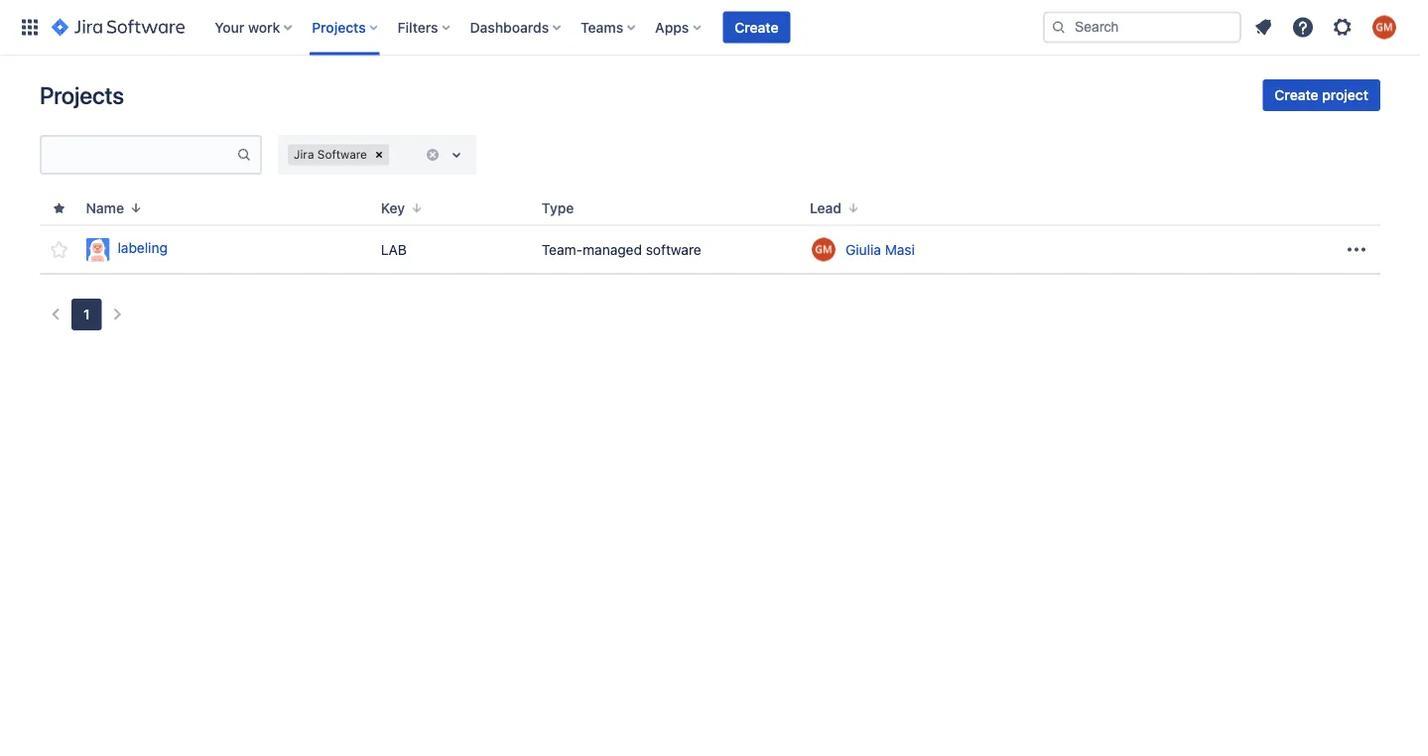 Task type: locate. For each thing, give the bounding box(es) containing it.
0 vertical spatial create
[[735, 19, 778, 35]]

masi
[[885, 241, 915, 258]]

software
[[646, 241, 701, 258]]

next image
[[106, 303, 130, 326]]

create inside the create project "button"
[[1275, 87, 1318, 103]]

teams
[[581, 19, 623, 35]]

jira software
[[294, 147, 367, 161]]

appswitcher icon image
[[18, 15, 42, 39]]

apps
[[655, 19, 689, 35]]

1 button
[[71, 299, 102, 330]]

notifications image
[[1251, 15, 1275, 39]]

dashboards button
[[464, 11, 569, 43]]

filters button
[[392, 11, 458, 43]]

create button
[[723, 11, 790, 43]]

previous image
[[44, 303, 67, 326]]

primary element
[[12, 0, 1043, 55]]

key
[[381, 200, 405, 216]]

create for create
[[735, 19, 778, 35]]

clear image
[[371, 147, 387, 163]]

None text field
[[42, 141, 236, 169], [393, 145, 397, 165], [42, 141, 236, 169], [393, 145, 397, 165]]

type
[[542, 200, 574, 216]]

create left project
[[1275, 87, 1318, 103]]

lab
[[381, 241, 407, 258]]

0 horizontal spatial create
[[735, 19, 778, 35]]

0 horizontal spatial projects
[[40, 81, 124, 109]]

your work button
[[209, 11, 300, 43]]

banner
[[0, 0, 1420, 56]]

projects
[[312, 19, 366, 35], [40, 81, 124, 109]]

project
[[1322, 87, 1368, 103]]

jira software image
[[52, 15, 185, 39], [52, 15, 185, 39]]

projects right work
[[312, 19, 366, 35]]

create
[[735, 19, 778, 35], [1275, 87, 1318, 103]]

giulia masi
[[846, 241, 915, 258]]

work
[[248, 19, 280, 35]]

1 vertical spatial create
[[1275, 87, 1318, 103]]

create right apps dropdown button at left
[[735, 19, 778, 35]]

key button
[[373, 197, 430, 220]]

your profile and settings image
[[1372, 15, 1396, 39]]

dashboards
[[470, 19, 549, 35]]

1 horizontal spatial projects
[[312, 19, 366, 35]]

projects down appswitcher icon
[[40, 81, 124, 109]]

help image
[[1291, 15, 1315, 39]]

create inside create button
[[735, 19, 778, 35]]

1 horizontal spatial create
[[1275, 87, 1318, 103]]

0 vertical spatial projects
[[312, 19, 366, 35]]



Task type: vqa. For each thing, say whether or not it's contained in the screenshot.
looking
no



Task type: describe. For each thing, give the bounding box(es) containing it.
1 vertical spatial projects
[[40, 81, 124, 109]]

banner containing your work
[[0, 0, 1420, 56]]

star labeling image
[[47, 238, 71, 261]]

name
[[86, 200, 124, 216]]

apps button
[[649, 11, 709, 43]]

settings image
[[1331, 15, 1355, 39]]

search image
[[1051, 19, 1067, 35]]

your
[[215, 19, 244, 35]]

labeling link
[[86, 238, 365, 261]]

filters
[[398, 19, 438, 35]]

open image
[[445, 143, 468, 167]]

Search field
[[1043, 11, 1241, 43]]

jira
[[294, 147, 314, 161]]

your work
[[215, 19, 280, 35]]

labeling
[[118, 240, 168, 256]]

name button
[[78, 197, 152, 220]]

giulia
[[846, 241, 881, 258]]

lead button
[[802, 197, 867, 220]]

projects inside projects dropdown button
[[312, 19, 366, 35]]

more image
[[1345, 238, 1368, 261]]

teams button
[[575, 11, 643, 43]]

projects button
[[306, 11, 386, 43]]

create project button
[[1263, 79, 1380, 111]]

team-managed software
[[542, 241, 701, 258]]

create project
[[1275, 87, 1368, 103]]

software
[[317, 147, 367, 161]]

giulia masi link
[[846, 240, 915, 260]]

clear image
[[425, 147, 441, 163]]

lead
[[810, 200, 842, 216]]

1
[[83, 306, 90, 323]]

managed
[[583, 241, 642, 258]]

team-
[[542, 241, 583, 258]]

create for create project
[[1275, 87, 1318, 103]]



